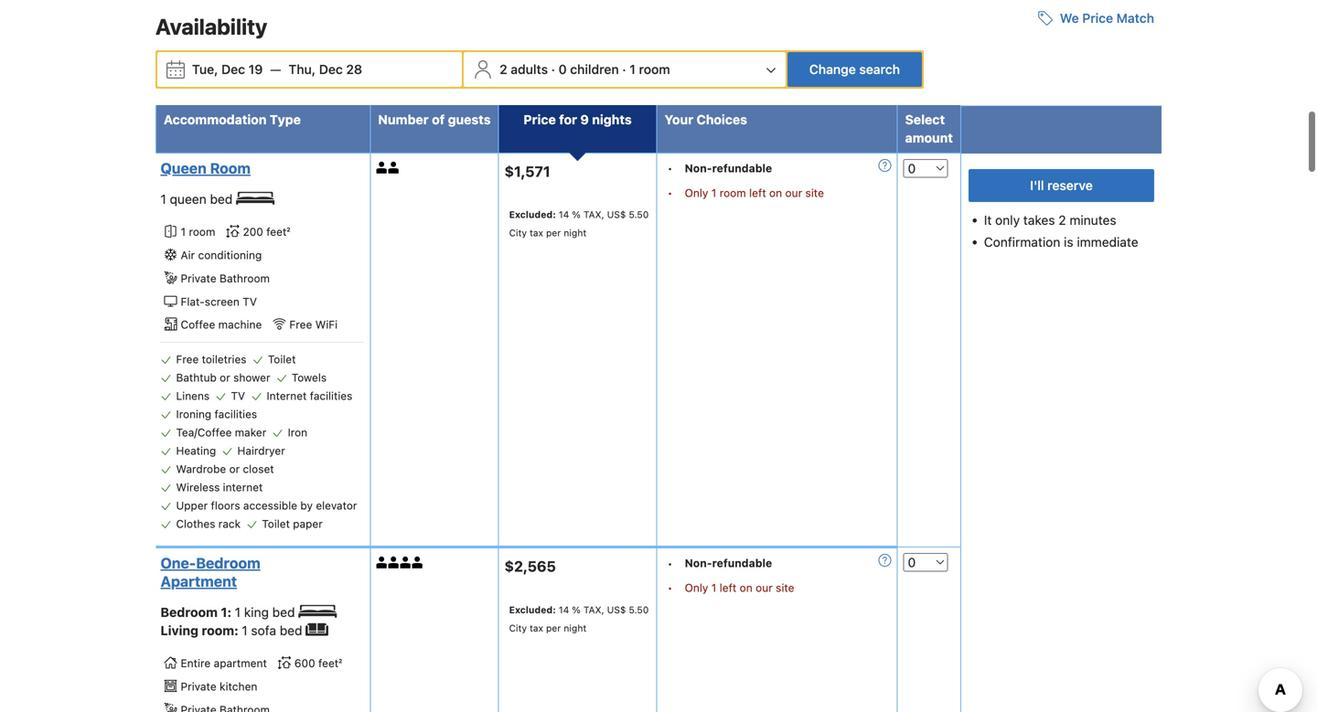 Task type: vqa. For each thing, say whether or not it's contained in the screenshot.
book
no



Task type: describe. For each thing, give the bounding box(es) containing it.
2 adults · 0 children · 1 room
[[500, 62, 670, 77]]

queen
[[170, 191, 207, 207]]

air conditioning
[[181, 249, 262, 262]]

1 inside 2 adults · 0 children · 1 room dropdown button
[[630, 62, 636, 77]]

availability
[[156, 14, 267, 39]]

it only takes 2 minutes confirmation is immediate
[[984, 213, 1139, 250]]

bedroom 1:
[[161, 605, 235, 621]]

bathroom
[[220, 272, 270, 285]]

entire
[[181, 658, 211, 670]]

1 room
[[181, 226, 215, 239]]

bed for queen
[[210, 191, 233, 207]]

your choices
[[665, 112, 748, 127]]

19
[[249, 62, 263, 77]]

0 vertical spatial tv
[[243, 295, 257, 308]]

king
[[244, 605, 269, 621]]

queen room link
[[161, 159, 360, 177]]

thu, dec 28 button
[[281, 53, 370, 86]]

2 inside 'it only takes 2 minutes confirmation is immediate'
[[1059, 213, 1067, 228]]

only 1 left on our site
[[685, 582, 795, 595]]

coffee machine
[[181, 319, 262, 331]]

one-
[[161, 555, 196, 573]]

room inside dropdown button
[[639, 62, 670, 77]]

change search
[[810, 62, 900, 77]]

maker
[[235, 427, 266, 439]]

tue,
[[192, 62, 218, 77]]

it
[[984, 213, 992, 228]]

accommodation
[[164, 112, 267, 127]]

ironing
[[176, 408, 212, 421]]

bathtub
[[176, 372, 217, 384]]

14 % tax, us$ 5.50 city tax per night for $2,565
[[509, 605, 649, 634]]

select amount
[[905, 112, 953, 145]]

4 • from the top
[[668, 582, 673, 595]]

toiletries
[[202, 353, 247, 366]]

tax, for $2,565
[[584, 605, 605, 616]]

tax, for $1,571
[[584, 209, 605, 220]]

free for free wifi
[[289, 319, 312, 331]]

tea/coffee
[[176, 427, 232, 439]]

conditioning
[[198, 249, 262, 262]]

city for $1,571
[[509, 227, 527, 238]]

$1,571
[[505, 163, 551, 180]]

guests
[[448, 112, 491, 127]]

shower
[[233, 372, 270, 384]]

confirmation
[[984, 234, 1061, 250]]

choices
[[697, 112, 748, 127]]

bed for king
[[272, 605, 295, 621]]

—
[[270, 62, 281, 77]]

city for $2,565
[[509, 623, 527, 634]]

select
[[905, 112, 945, 127]]

upper
[[176, 500, 208, 513]]

200 feet²
[[243, 226, 290, 239]]

towels
[[292, 372, 327, 384]]

0 horizontal spatial on
[[740, 582, 753, 595]]

us$ for $2,565
[[607, 605, 626, 616]]

non-refundable for $2,565
[[685, 557, 773, 570]]

clothes rack
[[176, 518, 241, 531]]

hairdryer
[[238, 445, 285, 458]]

we
[[1060, 10, 1079, 25]]

match
[[1117, 10, 1155, 25]]

iron
[[288, 427, 308, 439]]

more details on meals and payment options image
[[879, 159, 892, 172]]

bed for sofa
[[280, 623, 302, 638]]

1 dec from the left
[[222, 62, 245, 77]]

your
[[665, 112, 694, 127]]

free wifi
[[289, 319, 338, 331]]

tue, dec 19 button
[[185, 53, 270, 86]]

non- for $2,565
[[685, 557, 712, 570]]

refundable for $1,571
[[712, 162, 773, 175]]

living
[[161, 623, 199, 638]]

search
[[860, 62, 900, 77]]

1 vertical spatial room
[[720, 186, 746, 199]]

non-refundable for $1,571
[[685, 162, 773, 175]]

2 dec from the left
[[319, 62, 343, 77]]

tue, dec 19 — thu, dec 28
[[192, 62, 362, 77]]

clothes
[[176, 518, 215, 531]]

nights
[[592, 112, 632, 127]]

amount
[[905, 130, 953, 145]]

internet
[[267, 390, 307, 403]]

occupancy image for $1,571
[[376, 162, 388, 174]]

i'll reserve button
[[969, 169, 1155, 202]]

occupancy image for $2,565
[[376, 557, 388, 569]]

is
[[1064, 234, 1074, 250]]

bathtub or shower
[[176, 372, 270, 384]]

occupancy image for $2,565
[[388, 557, 400, 569]]

apartment
[[161, 573, 237, 591]]

or for wardrobe
[[229, 463, 240, 476]]

toilet for toilet
[[268, 353, 296, 366]]

0 vertical spatial left
[[749, 186, 767, 199]]

i'll reserve
[[1031, 178, 1093, 193]]

wardrobe
[[176, 463, 226, 476]]

heating
[[176, 445, 216, 458]]

private bathroom
[[181, 272, 270, 285]]

per for $2,565
[[546, 623, 561, 634]]

queen room
[[161, 159, 251, 177]]

accommodation type
[[164, 112, 301, 127]]

one-bedroom apartment
[[161, 555, 261, 591]]

0 horizontal spatial room
[[189, 226, 215, 239]]

adults
[[511, 62, 548, 77]]

closet
[[243, 463, 274, 476]]

private kitchen
[[181, 681, 258, 694]]

1 • from the top
[[668, 162, 673, 175]]

excluded: for $2,565
[[509, 605, 556, 616]]

free for free toiletries
[[176, 353, 199, 366]]

minutes
[[1070, 213, 1117, 228]]

28
[[346, 62, 362, 77]]

change search button
[[788, 52, 922, 87]]

floors
[[211, 500, 240, 513]]



Task type: locate. For each thing, give the bounding box(es) containing it.
14 % tax, us$ 5.50 city tax per night for $1,571
[[509, 209, 649, 238]]

1 14 % tax, us$ 5.50 city tax per night from the top
[[509, 209, 649, 238]]

room up your
[[639, 62, 670, 77]]

bed up 1 sofa bed
[[272, 605, 295, 621]]

0 vertical spatial room
[[639, 62, 670, 77]]

non-
[[685, 162, 712, 175], [685, 557, 712, 570]]

600
[[295, 658, 315, 670]]

· right children
[[623, 62, 626, 77]]

1 only from the top
[[685, 186, 709, 199]]

tv down bathroom
[[243, 295, 257, 308]]

non- up only 1 left on our site
[[685, 557, 712, 570]]

0 vertical spatial 14 % tax, us$ 5.50 city tax per night
[[509, 209, 649, 238]]

1 refundable from the top
[[712, 162, 773, 175]]

tax down $1,571
[[530, 227, 544, 238]]

occupancy image for $1,571
[[388, 162, 400, 174]]

0 horizontal spatial left
[[720, 582, 737, 595]]

0 vertical spatial us$
[[607, 209, 626, 220]]

% for $1,571
[[572, 209, 581, 220]]

0 vertical spatial 2
[[500, 62, 508, 77]]

dec left 28
[[319, 62, 343, 77]]

0 vertical spatial 5.50
[[629, 209, 649, 220]]

dec
[[222, 62, 245, 77], [319, 62, 343, 77]]

0 vertical spatial site
[[806, 186, 824, 199]]

1 horizontal spatial site
[[806, 186, 824, 199]]

% for $2,565
[[572, 605, 581, 616]]

0 vertical spatial night
[[564, 227, 587, 238]]

feet² right 600
[[318, 658, 342, 670]]

facilities down towels
[[310, 390, 353, 403]]

1 vertical spatial night
[[564, 623, 587, 634]]

200
[[243, 226, 263, 239]]

0 vertical spatial facilities
[[310, 390, 353, 403]]

1 vertical spatial 5.50
[[629, 605, 649, 616]]

1 vertical spatial 14 % tax, us$ 5.50 city tax per night
[[509, 605, 649, 634]]

price left the for
[[524, 112, 556, 127]]

1 vertical spatial non-
[[685, 557, 712, 570]]

2 non-refundable from the top
[[685, 557, 773, 570]]

or up internet at the bottom left of page
[[229, 463, 240, 476]]

1 night from the top
[[564, 227, 587, 238]]

1 · from the left
[[552, 62, 555, 77]]

number
[[378, 112, 429, 127]]

1 vertical spatial left
[[720, 582, 737, 595]]

facilities for internet facilities
[[310, 390, 353, 403]]

couch image
[[306, 624, 328, 637]]

us$ for $1,571
[[607, 209, 626, 220]]

private for private kitchen
[[181, 681, 217, 694]]

type
[[270, 112, 301, 127]]

2 us$ from the top
[[607, 605, 626, 616]]

bed down 'room'
[[210, 191, 233, 207]]

1 vertical spatial refundable
[[712, 557, 773, 570]]

occupancy image
[[388, 162, 400, 174], [388, 557, 400, 569], [400, 557, 412, 569]]

feet² right 200
[[266, 226, 290, 239]]

1 horizontal spatial 2
[[1059, 213, 1067, 228]]

1 queen bed
[[161, 191, 236, 207]]

feet² for 200 feet²
[[266, 226, 290, 239]]

non-refundable
[[685, 162, 773, 175], [685, 557, 773, 570]]

excluded: for $1,571
[[509, 209, 556, 220]]

facilities for ironing facilities
[[215, 408, 257, 421]]

1 vertical spatial only
[[685, 582, 709, 595]]

1 vertical spatial facilities
[[215, 408, 257, 421]]

0 vertical spatial city
[[509, 227, 527, 238]]

0 vertical spatial toilet
[[268, 353, 296, 366]]

1 vertical spatial non-refundable
[[685, 557, 773, 570]]

1 vertical spatial per
[[546, 623, 561, 634]]

city down $2,565 on the bottom of the page
[[509, 623, 527, 634]]

0 vertical spatial our
[[786, 186, 803, 199]]

0 horizontal spatial price
[[524, 112, 556, 127]]

1 vertical spatial us$
[[607, 605, 626, 616]]

more details on meals and payment options image
[[879, 555, 892, 567]]

1 horizontal spatial our
[[786, 186, 803, 199]]

feet²
[[266, 226, 290, 239], [318, 658, 342, 670]]

0 vertical spatial excluded:
[[509, 209, 556, 220]]

1 vertical spatial price
[[524, 112, 556, 127]]

2 city from the top
[[509, 623, 527, 634]]

accessible
[[243, 500, 297, 513]]

2 only from the top
[[685, 582, 709, 595]]

2 excluded: from the top
[[509, 605, 556, 616]]

per for $1,571
[[546, 227, 561, 238]]

1 14 from the top
[[559, 209, 570, 220]]

price right we
[[1083, 10, 1114, 25]]

excluded: down $1,571
[[509, 209, 556, 220]]

toilet up towels
[[268, 353, 296, 366]]

2 • from the top
[[668, 186, 673, 199]]

1 vertical spatial city
[[509, 623, 527, 634]]

2 per from the top
[[546, 623, 561, 634]]

2 non- from the top
[[685, 557, 712, 570]]

1 horizontal spatial left
[[749, 186, 767, 199]]

5.50 for $2,565
[[629, 605, 649, 616]]

1 vertical spatial site
[[776, 582, 795, 595]]

1 king bed
[[235, 605, 299, 621]]

0 vertical spatial tax,
[[584, 209, 605, 220]]

0 vertical spatial per
[[546, 227, 561, 238]]

dec left 19
[[222, 62, 245, 77]]

5.50
[[629, 209, 649, 220], [629, 605, 649, 616]]

0 horizontal spatial ·
[[552, 62, 555, 77]]

screen
[[205, 295, 240, 308]]

14 % tax, us$ 5.50 city tax per night down $2,565 on the bottom of the page
[[509, 605, 649, 634]]

tea/coffee maker
[[176, 427, 266, 439]]

private for private bathroom
[[181, 272, 217, 285]]

1 vertical spatial tax
[[530, 623, 544, 634]]

occupancy image
[[376, 162, 388, 174], [376, 557, 388, 569], [412, 557, 424, 569]]

we price match button
[[1031, 2, 1162, 35]]

1 city from the top
[[509, 227, 527, 238]]

0 horizontal spatial free
[[176, 353, 199, 366]]

1 us$ from the top
[[607, 209, 626, 220]]

1 vertical spatial tax,
[[584, 605, 605, 616]]

toilet for toilet paper
[[262, 518, 290, 531]]

1 vertical spatial 2
[[1059, 213, 1067, 228]]

2 private from the top
[[181, 681, 217, 694]]

paper
[[293, 518, 323, 531]]

2 inside dropdown button
[[500, 62, 508, 77]]

2 5.50 from the top
[[629, 605, 649, 616]]

1 horizontal spatial price
[[1083, 10, 1114, 25]]

facilities
[[310, 390, 353, 403], [215, 408, 257, 421]]

0 vertical spatial %
[[572, 209, 581, 220]]

0 vertical spatial bed
[[210, 191, 233, 207]]

1 vertical spatial our
[[756, 582, 773, 595]]

1 horizontal spatial dec
[[319, 62, 343, 77]]

children
[[570, 62, 619, 77]]

5.50 for $1,571
[[629, 209, 649, 220]]

tax for $2,565
[[530, 623, 544, 634]]

living room:
[[161, 623, 242, 638]]

refundable up only 1 room left on our site
[[712, 162, 773, 175]]

2 adults · 0 children · 1 room button
[[466, 52, 784, 87]]

number of guests
[[378, 112, 491, 127]]

non-refundable up only 1 room left on our site
[[685, 162, 773, 175]]

kitchen
[[220, 681, 258, 694]]

1 horizontal spatial on
[[770, 186, 782, 199]]

1 horizontal spatial free
[[289, 319, 312, 331]]

2 night from the top
[[564, 623, 587, 634]]

1 vertical spatial bed
[[272, 605, 295, 621]]

bed left couch image
[[280, 623, 302, 638]]

room up air
[[189, 226, 215, 239]]

2 up is
[[1059, 213, 1067, 228]]

14 for $1,571
[[559, 209, 570, 220]]

only for $2,565
[[685, 582, 709, 595]]

price
[[1083, 10, 1114, 25], [524, 112, 556, 127]]

feet² for 600 feet²
[[318, 658, 342, 670]]

2 vertical spatial room
[[189, 226, 215, 239]]

refundable up only 1 left on our site
[[712, 557, 773, 570]]

2 refundable from the top
[[712, 557, 773, 570]]

1 vertical spatial private
[[181, 681, 217, 694]]

free left wifi
[[289, 319, 312, 331]]

per down $2,565 on the bottom of the page
[[546, 623, 561, 634]]

refundable for $2,565
[[712, 557, 773, 570]]

1 vertical spatial 14
[[559, 605, 570, 616]]

linens
[[176, 390, 210, 403]]

1 vertical spatial tv
[[231, 390, 245, 403]]

14 % tax, us$ 5.50 city tax per night
[[509, 209, 649, 238], [509, 605, 649, 634]]

0 vertical spatial on
[[770, 186, 782, 199]]

facilities up "tea/coffee maker"
[[215, 408, 257, 421]]

flat-
[[181, 295, 205, 308]]

· left 0
[[552, 62, 555, 77]]

for
[[559, 112, 577, 127]]

only
[[685, 186, 709, 199], [685, 582, 709, 595]]

2 left adults
[[500, 62, 508, 77]]

0 vertical spatial price
[[1083, 10, 1114, 25]]

0 horizontal spatial site
[[776, 582, 795, 595]]

0 horizontal spatial 2
[[500, 62, 508, 77]]

1 sofa bed
[[242, 623, 306, 638]]

night for $2,565
[[564, 623, 587, 634]]

1 tax, from the top
[[584, 209, 605, 220]]

1 excluded: from the top
[[509, 209, 556, 220]]

2 · from the left
[[623, 62, 626, 77]]

0 vertical spatial non-
[[685, 162, 712, 175]]

change
[[810, 62, 856, 77]]

toilet down "accessible"
[[262, 518, 290, 531]]

2 horizontal spatial room
[[720, 186, 746, 199]]

2 14 from the top
[[559, 605, 570, 616]]

room
[[639, 62, 670, 77], [720, 186, 746, 199], [189, 226, 215, 239]]

wireless internet
[[176, 481, 263, 494]]

wifi
[[315, 319, 338, 331]]

1 non-refundable from the top
[[685, 162, 773, 175]]

night for $1,571
[[564, 227, 587, 238]]

·
[[552, 62, 555, 77], [623, 62, 626, 77]]

0 vertical spatial feet²
[[266, 226, 290, 239]]

0 vertical spatial private
[[181, 272, 217, 285]]

price inside dropdown button
[[1083, 10, 1114, 25]]

1 % from the top
[[572, 209, 581, 220]]

1 horizontal spatial ·
[[623, 62, 626, 77]]

2 vertical spatial bed
[[280, 623, 302, 638]]

we price match
[[1060, 10, 1155, 25]]

or down toiletries on the left of page
[[220, 372, 230, 384]]

ironing facilities
[[176, 408, 257, 421]]

entire apartment
[[181, 658, 267, 670]]

1 vertical spatial %
[[572, 605, 581, 616]]

0 vertical spatial free
[[289, 319, 312, 331]]

0
[[559, 62, 567, 77]]

9
[[581, 112, 589, 127]]

private up flat-
[[181, 272, 217, 285]]

rack
[[219, 518, 241, 531]]

14 % tax, us$ 5.50 city tax per night down $1,571
[[509, 209, 649, 238]]

1 per from the top
[[546, 227, 561, 238]]

0 vertical spatial non-refundable
[[685, 162, 773, 175]]

1 vertical spatial on
[[740, 582, 753, 595]]

0 horizontal spatial facilities
[[215, 408, 257, 421]]

excluded: down $2,565 on the bottom of the page
[[509, 605, 556, 616]]

2 % from the top
[[572, 605, 581, 616]]

0 vertical spatial refundable
[[712, 162, 773, 175]]

1 non- from the top
[[685, 162, 712, 175]]

left
[[749, 186, 767, 199], [720, 582, 737, 595]]

0 horizontal spatial dec
[[222, 62, 245, 77]]

0 vertical spatial 14
[[559, 209, 570, 220]]

tv down shower
[[231, 390, 245, 403]]

0 horizontal spatial our
[[756, 582, 773, 595]]

upper floors accessible by elevator
[[176, 500, 357, 513]]

1 vertical spatial toilet
[[262, 518, 290, 531]]

room:
[[202, 623, 239, 638]]

1 tax from the top
[[530, 227, 544, 238]]

0 vertical spatial tax
[[530, 227, 544, 238]]

1 horizontal spatial room
[[639, 62, 670, 77]]

tax,
[[584, 209, 605, 220], [584, 605, 605, 616]]

0 horizontal spatial feet²
[[266, 226, 290, 239]]

of
[[432, 112, 445, 127]]

non- down your choices
[[685, 162, 712, 175]]

machine
[[218, 319, 262, 331]]

1 vertical spatial feet²
[[318, 658, 342, 670]]

private down "entire"
[[181, 681, 217, 694]]

0 vertical spatial or
[[220, 372, 230, 384]]

non- for $1,571
[[685, 162, 712, 175]]

room
[[210, 159, 251, 177]]

2 14 % tax, us$ 5.50 city tax per night from the top
[[509, 605, 649, 634]]

1 private from the top
[[181, 272, 217, 285]]

2 tax from the top
[[530, 623, 544, 634]]

tax down $2,565 on the bottom of the page
[[530, 623, 544, 634]]

14
[[559, 209, 570, 220], [559, 605, 570, 616]]

tax for $1,571
[[530, 227, 544, 238]]

toilet paper
[[262, 518, 323, 531]]

per
[[546, 227, 561, 238], [546, 623, 561, 634]]

city down $1,571
[[509, 227, 527, 238]]

takes
[[1024, 213, 1056, 228]]

per down $1,571
[[546, 227, 561, 238]]

air
[[181, 249, 195, 262]]

elevator
[[316, 500, 357, 513]]

or for bathtub
[[220, 372, 230, 384]]

non-refundable up only 1 left on our site
[[685, 557, 773, 570]]

free up bathtub
[[176, 353, 199, 366]]

room down choices
[[720, 186, 746, 199]]

immediate
[[1077, 234, 1139, 250]]

1 horizontal spatial facilities
[[310, 390, 353, 403]]

thu,
[[289, 62, 316, 77]]

14 for $2,565
[[559, 605, 570, 616]]

1 vertical spatial excluded:
[[509, 605, 556, 616]]

sofa
[[251, 623, 276, 638]]

only for $1,571
[[685, 186, 709, 199]]

0 vertical spatial only
[[685, 186, 709, 199]]

wireless
[[176, 481, 220, 494]]

our
[[786, 186, 803, 199], [756, 582, 773, 595]]

coffee
[[181, 319, 215, 331]]

1 horizontal spatial feet²
[[318, 658, 342, 670]]

queen
[[161, 159, 207, 177]]

or
[[220, 372, 230, 384], [229, 463, 240, 476]]

1 vertical spatial free
[[176, 353, 199, 366]]

apartment
[[214, 658, 267, 670]]

refundable
[[712, 162, 773, 175], [712, 557, 773, 570]]

$2,565
[[505, 559, 556, 576]]

price for 9 nights
[[524, 112, 632, 127]]

1 5.50 from the top
[[629, 209, 649, 220]]

night
[[564, 227, 587, 238], [564, 623, 587, 634]]

3 • from the top
[[668, 558, 673, 571]]

one-bedroom apartment link
[[161, 555, 360, 591]]

1
[[630, 62, 636, 77], [712, 186, 717, 199], [161, 191, 166, 207], [181, 226, 186, 239], [712, 582, 717, 595], [235, 605, 241, 621], [242, 623, 248, 638]]

2 tax, from the top
[[584, 605, 605, 616]]

1 vertical spatial or
[[229, 463, 240, 476]]



